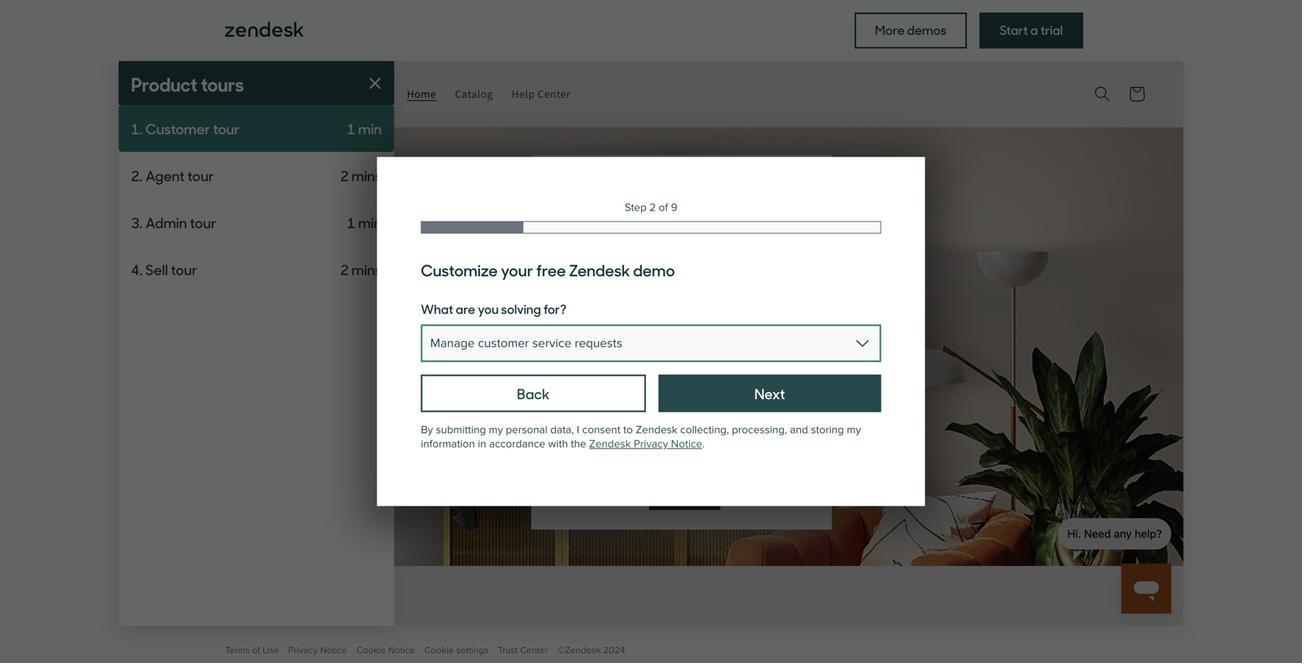 Task type: vqa. For each thing, say whether or not it's contained in the screenshot.
Sign in link
no



Task type: locate. For each thing, give the bounding box(es) containing it.
what
[[421, 300, 453, 318]]

9
[[671, 201, 678, 214]]

.
[[140, 118, 142, 138], [140, 165, 142, 185], [140, 212, 142, 232], [140, 259, 142, 279], [703, 438, 705, 451]]

my
[[489, 424, 503, 437], [847, 424, 861, 437]]

of
[[659, 201, 668, 214], [252, 645, 260, 656]]

1 horizontal spatial privacy
[[634, 438, 669, 451]]

2 vertical spatial zendesk
[[589, 438, 631, 451]]

0 vertical spatial 1 min
[[347, 118, 382, 138]]

1 vertical spatial zendesk
[[636, 424, 678, 437]]

tour right agent
[[187, 165, 214, 185]]

2 mins
[[341, 165, 382, 185], [341, 259, 382, 279]]

3
[[131, 212, 140, 232]]

zendesk down consent
[[589, 438, 631, 451]]

0 vertical spatial zendesk
[[569, 259, 630, 281]]

1 mins from the top
[[352, 165, 382, 185]]

tour for customer tour
[[213, 118, 240, 138]]

tour right sell
[[171, 259, 198, 279]]

next
[[755, 383, 785, 403]]

zendesk right free
[[569, 259, 630, 281]]

0 horizontal spatial my
[[489, 424, 503, 437]]

step 2 of 9
[[625, 201, 678, 214]]

terms
[[225, 645, 250, 656]]

. for 1
[[140, 118, 142, 138]]

2 min from the top
[[358, 212, 382, 232]]

my up the accordance
[[489, 424, 503, 437]]

min
[[358, 118, 382, 138], [358, 212, 382, 232]]

what are you solving for?
[[421, 300, 567, 318]]

1 cookie from the left
[[357, 645, 386, 656]]

tour right admin
[[190, 212, 217, 232]]

consent
[[583, 424, 621, 437]]

. left agent
[[140, 165, 142, 185]]

cookie
[[357, 645, 386, 656], [425, 645, 454, 656]]

zendesk privacy notice .
[[589, 438, 705, 451]]

close side menu image
[[369, 77, 381, 90]]

tour
[[213, 118, 240, 138], [187, 165, 214, 185], [190, 212, 217, 232], [171, 259, 198, 279]]

cookie for cookie notice
[[357, 645, 386, 656]]

2 my from the left
[[847, 424, 861, 437]]

1 min from the top
[[358, 118, 382, 138]]

2 2 mins from the top
[[341, 259, 382, 279]]

for?
[[544, 300, 567, 318]]

0 vertical spatial mins
[[352, 165, 382, 185]]

zendesk up the zendesk privacy notice .
[[636, 424, 678, 437]]

data,
[[551, 424, 574, 437]]

notice for privacy notice
[[320, 645, 347, 656]]

cookie left settings
[[425, 645, 454, 656]]

notice left cookie settings link
[[388, 645, 415, 656]]

4
[[131, 259, 140, 279]]

terms of use
[[225, 645, 279, 656]]

1
[[131, 118, 140, 138], [347, 118, 356, 138], [347, 212, 356, 232]]

1 horizontal spatial notice
[[388, 645, 415, 656]]

2
[[131, 165, 140, 185], [341, 165, 349, 185], [650, 201, 656, 214], [341, 259, 349, 279]]

1 vertical spatial min
[[358, 212, 382, 232]]

a
[[1031, 21, 1039, 38]]

privacy notice link
[[288, 645, 347, 656]]

you
[[478, 300, 499, 318]]

2 cookie from the left
[[425, 645, 454, 656]]

1 2 mins from the top
[[341, 165, 382, 185]]

the
[[571, 438, 587, 451]]

my right the storing
[[847, 424, 861, 437]]

zendesk
[[569, 259, 630, 281], [636, 424, 678, 437], [589, 438, 631, 451]]

notice down collecting,
[[671, 438, 703, 451]]

privacy
[[634, 438, 669, 451], [288, 645, 318, 656]]

notice
[[671, 438, 703, 451], [320, 645, 347, 656], [388, 645, 415, 656]]

1 min for admin tour
[[347, 212, 382, 232]]

zendesk image
[[225, 22, 304, 37]]

more demos
[[875, 21, 947, 38]]

customize
[[421, 259, 498, 281]]

2 mins from the top
[[352, 259, 382, 279]]

1 for 3 . admin tour
[[347, 212, 356, 232]]

product tours
[[131, 69, 244, 97]]

more
[[875, 21, 905, 38]]

4 . sell tour
[[131, 259, 198, 279]]

demo
[[633, 259, 675, 281]]

0 horizontal spatial notice
[[320, 645, 347, 656]]

. left admin
[[140, 212, 142, 232]]

sell
[[146, 259, 168, 279]]

1 1 min from the top
[[347, 118, 382, 138]]

1 vertical spatial mins
[[352, 259, 382, 279]]

1 horizontal spatial cookie
[[425, 645, 454, 656]]

accordance
[[489, 438, 546, 451]]

cookie for cookie settings
[[425, 645, 454, 656]]

start a trial
[[1000, 21, 1063, 38]]

0 horizontal spatial privacy
[[288, 645, 318, 656]]

©zendesk 2024 link
[[558, 645, 626, 656]]

0 vertical spatial 2 mins
[[341, 165, 382, 185]]

legal-footer element
[[225, 645, 1078, 656]]

cookie notice
[[357, 645, 415, 656]]

. for 3
[[140, 212, 142, 232]]

2024
[[603, 645, 626, 656]]

1 vertical spatial 2 mins
[[341, 259, 382, 279]]

1 horizontal spatial of
[[659, 201, 668, 214]]

0 vertical spatial min
[[358, 118, 382, 138]]

personal
[[506, 424, 548, 437]]

tour for agent tour
[[187, 165, 214, 185]]

mins for 2 . agent tour
[[352, 165, 382, 185]]

. left the customer
[[140, 118, 142, 138]]

trust center
[[498, 645, 548, 656]]

of left use on the bottom of the page
[[252, 645, 260, 656]]

demos
[[908, 21, 947, 38]]

1 vertical spatial of
[[252, 645, 260, 656]]

mins
[[352, 165, 382, 185], [352, 259, 382, 279]]

0 horizontal spatial cookie
[[357, 645, 386, 656]]

0 vertical spatial of
[[659, 201, 668, 214]]

. left sell
[[140, 259, 142, 279]]

2 1 min from the top
[[347, 212, 382, 232]]

1 vertical spatial 1 min
[[347, 212, 382, 232]]

of left 9
[[659, 201, 668, 214]]

2 mins for sell tour
[[341, 259, 382, 279]]

1 horizontal spatial my
[[847, 424, 861, 437]]

back button
[[421, 375, 646, 412]]

zendesk privacy notice link
[[589, 438, 703, 451]]

cookie right privacy notice
[[357, 645, 386, 656]]

free
[[537, 259, 566, 281]]

privacy notice
[[288, 645, 347, 656]]

1 min
[[347, 118, 382, 138], [347, 212, 382, 232]]

next button
[[659, 375, 882, 412]]

are
[[456, 300, 476, 318]]

. down collecting,
[[703, 438, 705, 451]]

cookie notice link
[[357, 645, 415, 656]]

notice left cookie notice link
[[320, 645, 347, 656]]

tour down tours
[[213, 118, 240, 138]]



Task type: describe. For each thing, give the bounding box(es) containing it.
2 horizontal spatial notice
[[671, 438, 703, 451]]

0 vertical spatial privacy
[[634, 438, 669, 451]]

storing
[[811, 424, 844, 437]]

tour for admin tour
[[190, 212, 217, 232]]

processing,
[[732, 424, 788, 437]]

1 my from the left
[[489, 424, 503, 437]]

agent
[[146, 165, 185, 185]]

0 horizontal spatial of
[[252, 645, 260, 656]]

1 vertical spatial privacy
[[288, 645, 318, 656]]

solving
[[501, 300, 541, 318]]

admin
[[146, 212, 187, 232]]

2 mins for agent tour
[[341, 165, 382, 185]]

step
[[625, 201, 647, 214]]

cookie settings
[[425, 645, 489, 656]]

your
[[501, 259, 533, 281]]

and
[[790, 424, 809, 437]]

min for 3 . admin tour
[[358, 212, 382, 232]]

trust
[[498, 645, 518, 656]]

use
[[263, 645, 279, 656]]

submitting
[[436, 424, 486, 437]]

trust center link
[[498, 645, 548, 656]]

collecting,
[[681, 424, 729, 437]]

product
[[131, 69, 197, 97]]

settings
[[456, 645, 489, 656]]

in
[[478, 438, 487, 451]]

cookie settings link
[[425, 645, 489, 656]]

by submitting my personal data, i consent to zendesk collecting, processing, and storing my information in accordance with the
[[421, 424, 861, 451]]

1 for 1 . customer tour
[[347, 118, 356, 138]]

customize your free zendesk demo
[[421, 259, 675, 281]]

with
[[548, 438, 568, 451]]

more demos link
[[855, 13, 967, 49]]

min for 1 . customer tour
[[358, 118, 382, 138]]

©zendesk 2024
[[558, 645, 626, 656]]

to
[[624, 424, 633, 437]]

tour for sell tour
[[171, 259, 198, 279]]

2 . agent tour
[[131, 165, 214, 185]]

1 . customer tour
[[131, 118, 240, 138]]

trial
[[1041, 21, 1063, 38]]

back
[[517, 383, 550, 403]]

start
[[1000, 21, 1028, 38]]

terms of use link
[[225, 645, 279, 656]]

start a trial link
[[980, 13, 1084, 49]]

center
[[520, 645, 548, 656]]

. for 4
[[140, 259, 142, 279]]

. for 2
[[140, 165, 142, 185]]

i
[[577, 424, 580, 437]]

zendesk inside by submitting my personal data, i consent to zendesk collecting, processing, and storing my information in accordance with the
[[636, 424, 678, 437]]

©zendesk
[[558, 645, 601, 656]]

by
[[421, 424, 433, 437]]

information
[[421, 438, 475, 451]]

1 min for customer tour
[[347, 118, 382, 138]]

notice for cookie notice
[[388, 645, 415, 656]]

3 . admin tour
[[131, 212, 217, 232]]

mins for 4 . sell tour
[[352, 259, 382, 279]]

customer
[[146, 118, 210, 138]]

tours
[[201, 69, 244, 97]]



